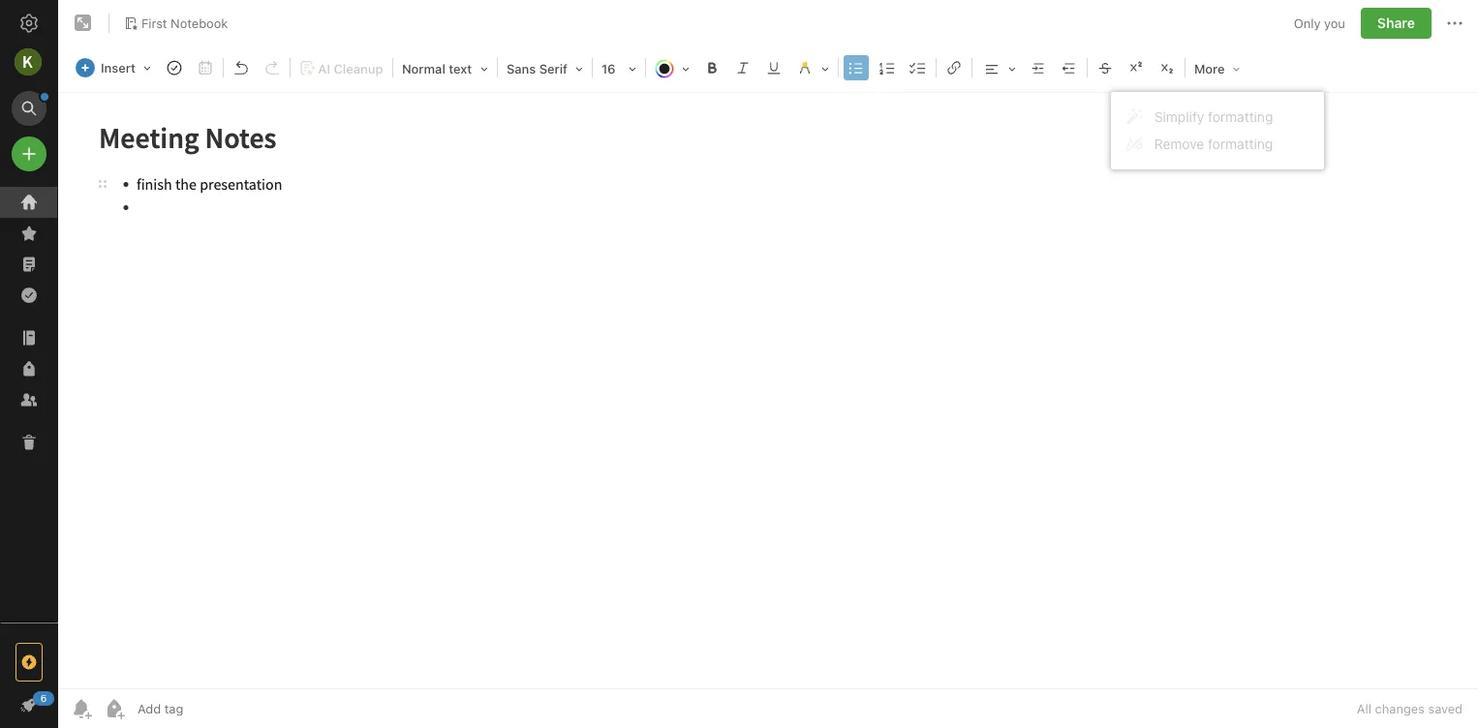 Task type: vqa. For each thing, say whether or not it's contained in the screenshot.
more actions and view options image
no



Task type: locate. For each thing, give the bounding box(es) containing it.
home image
[[17, 191, 41, 214]]

remove formatting
[[1155, 136, 1273, 152]]

add tag image
[[103, 698, 126, 721]]

Help and Learning task checklist field
[[0, 690, 58, 721]]

checklist image
[[905, 54, 932, 81]]

2 formatting from the top
[[1208, 136, 1273, 152]]

add a reminder image
[[70, 698, 93, 721]]

insert
[[101, 61, 136, 75]]

Font color field
[[648, 54, 697, 82]]

note window element
[[58, 0, 1478, 729]]

tree
[[0, 187, 58, 622]]

remove
[[1155, 136, 1205, 152]]

serif
[[539, 62, 568, 76]]

formatting for remove formatting
[[1208, 136, 1273, 152]]

sans serif
[[507, 62, 568, 76]]

16
[[602, 62, 616, 76]]

first notebook
[[141, 16, 228, 30]]

Insert field
[[71, 54, 158, 81]]

Highlight field
[[790, 54, 836, 82]]

all changes saved
[[1357, 702, 1463, 716]]

simplify formatting link
[[1111, 104, 1324, 131]]

normal text
[[402, 62, 472, 76]]

expand note image
[[72, 12, 95, 35]]

formatting down the 'simplify formatting' link
[[1208, 136, 1273, 152]]

indent image
[[1025, 54, 1052, 81]]

black friday offer image
[[17, 651, 41, 674]]

strikethrough image
[[1092, 54, 1119, 81]]

simplify formatting
[[1155, 109, 1273, 125]]

changes
[[1375, 702, 1425, 716]]

formatting
[[1208, 109, 1273, 125], [1208, 136, 1273, 152]]

More actions field
[[1444, 8, 1467, 39]]

Account field
[[0, 43, 58, 81]]

bulleted list image
[[843, 54, 870, 81]]

underline image
[[760, 54, 788, 81]]

0 vertical spatial formatting
[[1208, 109, 1273, 125]]

1 vertical spatial formatting
[[1208, 136, 1273, 152]]

formatting up remove formatting link
[[1208, 109, 1273, 125]]

first
[[141, 16, 167, 30]]

1 formatting from the top
[[1208, 109, 1273, 125]]

numbered list image
[[874, 54, 901, 81]]

superscript image
[[1123, 54, 1150, 81]]

Alignment field
[[975, 54, 1023, 82]]

notebook
[[171, 16, 228, 30]]

Font family field
[[500, 54, 590, 82]]



Task type: describe. For each thing, give the bounding box(es) containing it.
only
[[1294, 16, 1321, 30]]

more
[[1195, 62, 1225, 76]]

share
[[1378, 15, 1415, 31]]

account image
[[15, 48, 42, 76]]

6
[[40, 693, 47, 704]]

sans
[[507, 62, 536, 76]]

Note Editor text field
[[58, 93, 1478, 689]]

first notebook button
[[117, 10, 235, 37]]

saved
[[1429, 702, 1463, 716]]

Font size field
[[595, 54, 643, 82]]

click to expand image
[[50, 693, 64, 716]]

text
[[449, 62, 472, 76]]

undo image
[[228, 54, 255, 81]]

remove formatting link
[[1111, 131, 1324, 158]]

task image
[[161, 54, 188, 81]]

Heading level field
[[395, 54, 495, 82]]

dropdown list menu
[[1111, 104, 1324, 158]]

More field
[[1188, 54, 1247, 82]]

bold image
[[698, 54, 726, 81]]

normal
[[402, 62, 446, 76]]

settings image
[[17, 12, 41, 35]]

you
[[1324, 16, 1346, 30]]

more actions image
[[1444, 12, 1467, 35]]

italic image
[[729, 54, 757, 81]]

share button
[[1361, 8, 1432, 39]]

insert link image
[[941, 54, 968, 81]]

simplify
[[1155, 109, 1205, 125]]

subscript image
[[1154, 54, 1181, 81]]

outdent image
[[1056, 54, 1083, 81]]

only you
[[1294, 16, 1346, 30]]

formatting for simplify formatting
[[1208, 109, 1273, 125]]

Add tag field
[[136, 701, 281, 717]]

all
[[1357, 702, 1372, 716]]



